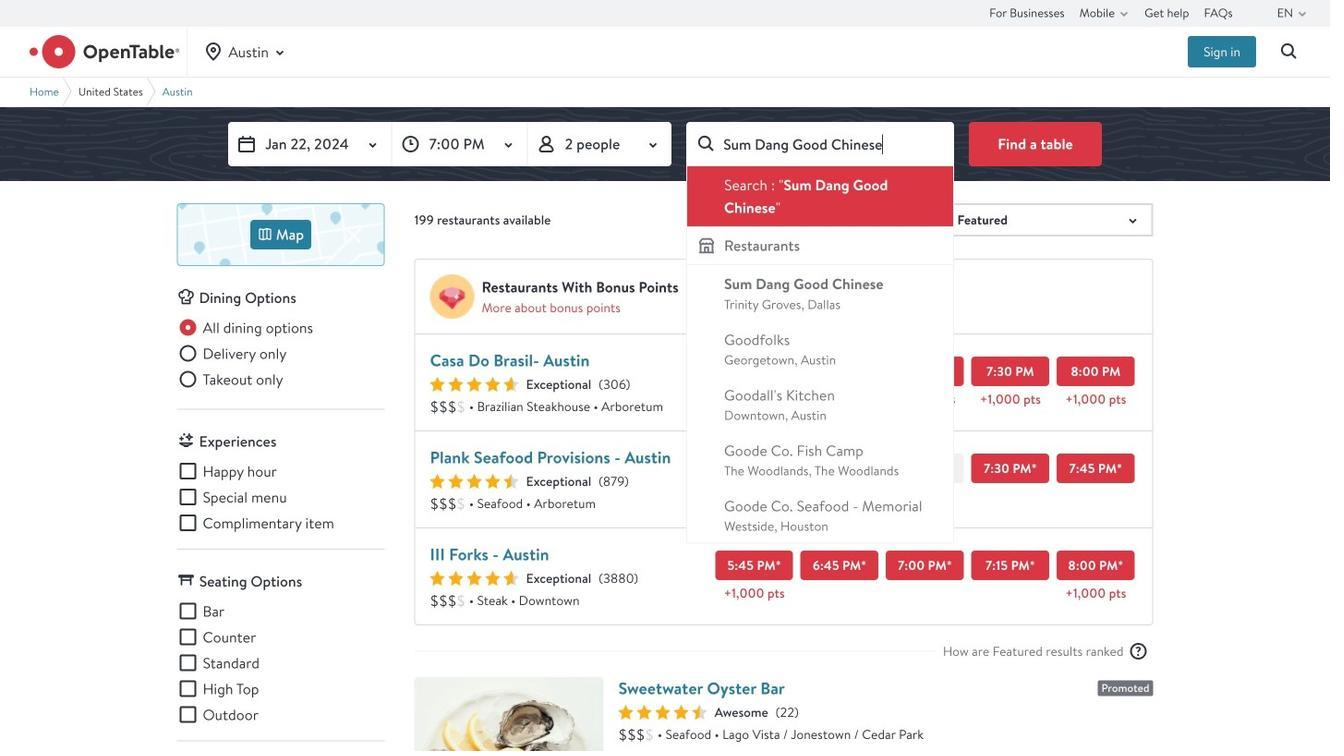 Task type: locate. For each thing, give the bounding box(es) containing it.
0 vertical spatial group
[[177, 316, 385, 394]]

1 vertical spatial group
[[177, 460, 385, 534]]

list item
[[687, 166, 954, 226], [687, 265, 954, 321], [687, 321, 954, 377], [687, 377, 954, 432], [687, 432, 954, 487], [687, 487, 954, 543]]

3 list item from the top
[[687, 321, 954, 377]]

6 list item from the top
[[687, 487, 954, 543]]

bonus point image
[[430, 274, 474, 319]]

None field
[[686, 122, 954, 544]]

option
[[687, 166, 954, 226]]

4.5 stars image
[[619, 705, 707, 720]]

4 list item from the top
[[687, 377, 954, 432]]

None radio
[[177, 316, 313, 339], [177, 368, 283, 390], [177, 316, 313, 339], [177, 368, 283, 390]]

Please input a Location, Restaurant or Cuisine field
[[686, 122, 954, 166]]

sum dang good chinese element
[[724, 175, 888, 218]]

2 vertical spatial group
[[177, 600, 385, 726]]

3 group from the top
[[177, 600, 385, 726]]

4.6 stars image
[[430, 474, 519, 489]]

5 list item from the top
[[687, 432, 954, 487]]

1 group from the top
[[177, 316, 385, 394]]

0 vertical spatial 4.8 stars image
[[430, 377, 519, 392]]

2 list item from the top
[[687, 265, 954, 321]]

1 list item from the top
[[687, 166, 954, 226]]

1 vertical spatial 4.8 stars image
[[430, 571, 519, 586]]

4.8 stars image
[[430, 377, 519, 392], [430, 571, 519, 586]]

None radio
[[177, 342, 287, 364]]

group
[[177, 316, 385, 394], [177, 460, 385, 534], [177, 600, 385, 726]]

opentable logo image
[[30, 35, 179, 68]]



Task type: describe. For each thing, give the bounding box(es) containing it.
2 group from the top
[[177, 460, 385, 534]]

1 4.8 stars image from the top
[[430, 377, 519, 392]]

2 4.8 stars image from the top
[[430, 571, 519, 586]]



Task type: vqa. For each thing, say whether or not it's contained in the screenshot.
4.8 stars image
yes



